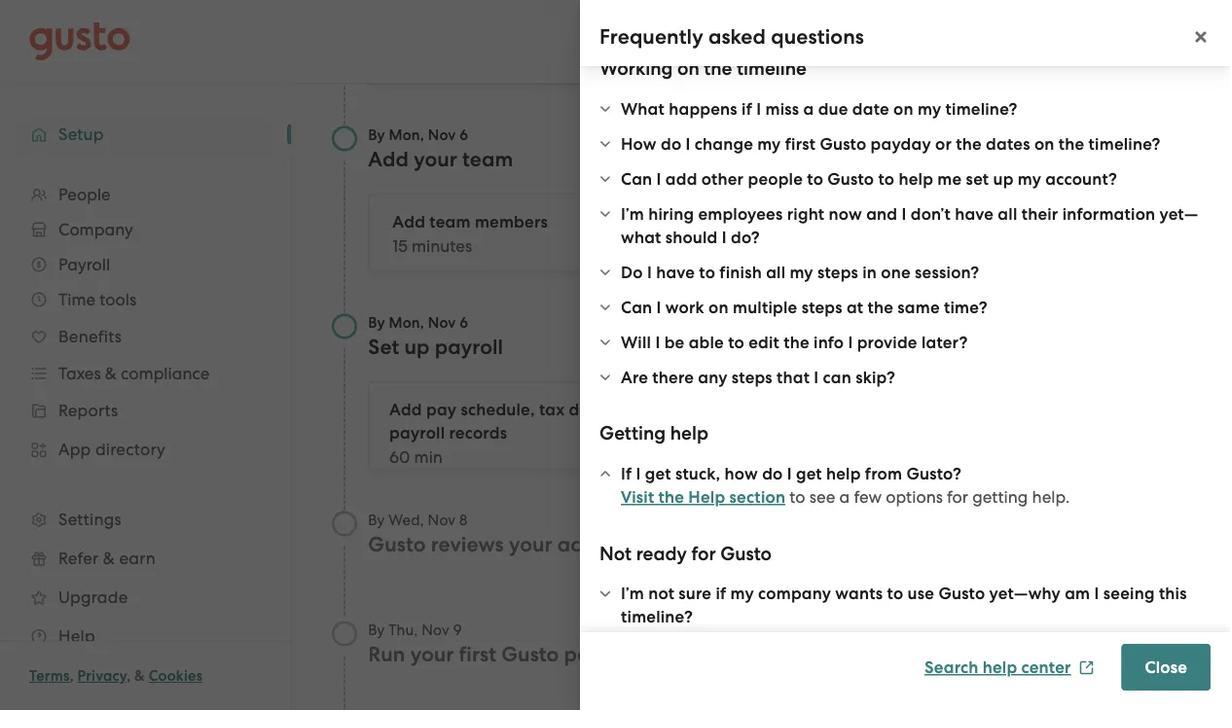 Task type: describe. For each thing, give the bounding box(es) containing it.
a inside visit the help section to see a few options for getting help.
[[840, 488, 850, 508]]

nov for run
[[422, 622, 450, 639]]

section
[[730, 488, 786, 508]]

payroll for 60 min
[[389, 424, 445, 444]]

i right 'info'
[[848, 333, 853, 353]]

session?
[[915, 263, 980, 283]]

your for team
[[414, 147, 457, 172]]

first inside by thu, nov 9 run your first gusto payroll
[[459, 643, 496, 667]]

help left the 'center'
[[983, 658, 1017, 678]]

1 , from the left
[[70, 668, 74, 685]]

add team members 15 minutes
[[393, 213, 548, 256]]

one
[[881, 263, 911, 283]]

nov for add
[[428, 127, 456, 144]]

help left me
[[899, 169, 933, 189]]

multiple
[[733, 298, 798, 318]]

working
[[600, 58, 673, 80]]

will
[[621, 333, 651, 353]]

that
[[777, 368, 810, 388]]

getting
[[600, 423, 666, 445]]

happens
[[669, 99, 738, 119]]

yet—why
[[989, 584, 1061, 604]]

gusto?
[[907, 464, 962, 484]]

the down 'frequently asked questions'
[[704, 58, 732, 80]]

company
[[758, 584, 831, 604]]

what
[[621, 228, 661, 248]]

change
[[695, 134, 753, 154]]

by thu, nov 9 run your first gusto payroll
[[368, 622, 633, 667]]

i right "do"
[[647, 263, 652, 283]]

cookies
[[149, 668, 203, 685]]

help up visit the help section to see a few options for getting help.
[[826, 464, 861, 484]]

same
[[898, 298, 940, 318]]

2 , from the left
[[127, 668, 131, 685]]

0 vertical spatial if
[[742, 99, 752, 119]]

and for details,
[[631, 401, 662, 420]]

or
[[935, 134, 952, 154]]

frequently asked questions
[[600, 25, 864, 49]]

your inside the by wed, nov 8 gusto reviews your account
[[509, 533, 552, 557]]

up inside the by mon, nov 6 set up payroll
[[404, 335, 430, 360]]

timeline
[[737, 58, 807, 80]]

60
[[389, 448, 410, 467]]

privacy
[[77, 668, 127, 685]]

wed,
[[389, 512, 424, 529]]

0 vertical spatial steps
[[818, 263, 858, 283]]

1 vertical spatial steps
[[802, 298, 843, 318]]

visit
[[621, 488, 654, 508]]

your for first
[[410, 643, 454, 667]]

6 for team
[[460, 127, 468, 144]]

dates
[[986, 134, 1030, 154]]

add
[[666, 169, 697, 189]]

on right date
[[894, 99, 914, 119]]

questions
[[771, 25, 864, 49]]

nov for set
[[428, 314, 456, 332]]

on right work
[[709, 298, 729, 318]]

this
[[1159, 584, 1187, 604]]

search help center
[[925, 658, 1071, 678]]

get
[[712, 223, 741, 243]]

use
[[908, 584, 934, 604]]

info
[[814, 333, 844, 353]]

i right how
[[787, 464, 792, 484]]

their
[[1022, 204, 1058, 224]]

skip?
[[856, 368, 895, 388]]

at
[[847, 298, 864, 318]]

miss
[[765, 99, 799, 119]]

faqs button
[[1111, 146, 1175, 170]]

should
[[665, 228, 718, 248]]

time?
[[944, 298, 988, 318]]

i left be
[[655, 333, 660, 353]]

date
[[852, 99, 889, 119]]

right
[[787, 204, 825, 224]]

wants
[[835, 584, 883, 604]]

0 horizontal spatial have
[[656, 263, 695, 283]]

visit the help section link
[[621, 488, 786, 508]]

gusto inside i'm not sure if my company wants to use gusto yet—why am i seeing this timeline?
[[939, 584, 985, 604]]

home image
[[29, 22, 130, 61]]

not
[[648, 584, 675, 604]]

terms , privacy , & cookies
[[29, 668, 203, 685]]

&
[[134, 668, 145, 685]]

the right visit
[[659, 488, 684, 508]]

members
[[475, 213, 548, 233]]

now
[[829, 204, 862, 224]]

in
[[863, 263, 877, 283]]

if
[[621, 464, 632, 484]]

do?
[[731, 228, 760, 248]]

tax
[[539, 401, 565, 420]]

get started button
[[697, 214, 818, 253]]

employees
[[698, 204, 783, 224]]

can i work on multiple steps at the same time?
[[621, 298, 988, 318]]

1 horizontal spatial timeline?
[[946, 99, 1018, 119]]

mon, for your
[[389, 127, 424, 144]]

min
[[414, 448, 443, 467]]

i'm for i'm not sure if my company wants to use gusto yet—why am i seeing this timeline?
[[621, 584, 644, 604]]

to left "finish"
[[699, 263, 715, 283]]

2 get from the left
[[796, 464, 822, 484]]

few
[[854, 488, 882, 508]]

9
[[453, 622, 462, 639]]

records
[[449, 424, 507, 444]]

team inside by mon, nov 6 add your team
[[462, 147, 513, 172]]

thu,
[[389, 622, 418, 639]]

to down how do i change my first gusto payday or the dates on the timeline?
[[878, 169, 895, 189]]

help
[[688, 488, 725, 508]]

stuck,
[[675, 464, 720, 484]]

asked
[[708, 25, 766, 49]]

payday
[[871, 134, 931, 154]]

gusto inside the by wed, nov 8 gusto reviews your account
[[368, 533, 426, 557]]

i left the add
[[657, 169, 661, 189]]

can for can i work on multiple steps at the same time?
[[621, 298, 652, 318]]

my up the their
[[1018, 169, 1042, 189]]

don't
[[911, 204, 951, 224]]

by for gusto
[[368, 512, 385, 529]]

mon, for up
[[389, 314, 424, 332]]

by for add
[[368, 127, 385, 144]]

have inside i'm hiring employees right now and i don't have all their information yet— what should i do?
[[955, 204, 994, 224]]

0 vertical spatial a
[[803, 99, 814, 119]]

0 horizontal spatial all
[[766, 263, 786, 283]]

options
[[886, 488, 943, 508]]

my up or
[[918, 99, 941, 119]]

by wed, nov 8 gusto reviews your account
[[368, 512, 635, 557]]



Task type: vqa. For each thing, say whether or not it's contained in the screenshot.
compliance
no



Task type: locate. For each thing, give the bounding box(es) containing it.
i left do?
[[722, 228, 727, 248]]

working on the timeline
[[600, 58, 807, 80]]

0 vertical spatial mon,
[[389, 127, 424, 144]]

1 vertical spatial circle blank image
[[331, 621, 358, 648]]

1 vertical spatial for
[[691, 543, 716, 565]]

all inside i'm hiring employees right now and i don't have all their information yet— what should i do?
[[998, 204, 1018, 224]]

2 i'm from the top
[[621, 584, 644, 604]]

the right or
[[956, 134, 982, 154]]

1 circle blank image from the top
[[331, 511, 358, 538]]

and right now
[[866, 204, 898, 224]]

i left 'can'
[[814, 368, 819, 388]]

1 by from the top
[[368, 127, 385, 144]]

my inside i'm not sure if my company wants to use gusto yet—why am i seeing this timeline?
[[731, 584, 754, 604]]

if right sure on the bottom right of page
[[716, 584, 726, 604]]

there
[[652, 368, 694, 388]]

center
[[1022, 658, 1071, 678]]

sure
[[679, 584, 712, 604]]

the left 'info'
[[784, 333, 810, 353]]

reviews
[[431, 533, 504, 557]]

1 vertical spatial team
[[430, 213, 471, 233]]

nov inside the by mon, nov 6 set up payroll
[[428, 314, 456, 332]]

what happens if i miss a due date on my timeline?
[[621, 99, 1018, 119]]

1 vertical spatial payroll
[[389, 424, 445, 444]]

be
[[664, 333, 685, 353]]

i left "don't"
[[902, 204, 907, 224]]

add inside by mon, nov 6 add your team
[[368, 147, 409, 172]]

0 vertical spatial timeline?
[[946, 99, 1018, 119]]

circle blank image left wed,
[[331, 511, 358, 538]]

from
[[865, 464, 902, 484]]

terms link
[[29, 668, 70, 685]]

run
[[368, 643, 405, 667]]

0 vertical spatial for
[[947, 488, 968, 508]]

to down the if i get stuck, how do i get help from gusto?
[[790, 488, 805, 508]]

set
[[368, 335, 399, 360]]

1 vertical spatial your
[[509, 533, 552, 557]]

your down 9
[[410, 643, 454, 667]]

not ready for gusto
[[600, 543, 772, 565]]

0 vertical spatial first
[[785, 134, 816, 154]]

your up add team members 15 minutes
[[414, 147, 457, 172]]

not
[[600, 543, 632, 565]]

and for now
[[866, 204, 898, 224]]

nov inside by mon, nov 6 add your team
[[428, 127, 456, 144]]

my right sure on the bottom right of page
[[731, 584, 754, 604]]

1 vertical spatial if
[[716, 584, 726, 604]]

6 inside the by mon, nov 6 set up payroll
[[460, 314, 468, 332]]

0 vertical spatial all
[[998, 204, 1018, 224]]

1 horizontal spatial and
[[866, 204, 898, 224]]

minutes
[[412, 237, 472, 256]]

first inside frequently asked questions dialog
[[785, 134, 816, 154]]

2 vertical spatial add
[[389, 401, 422, 420]]

information
[[1063, 204, 1156, 224]]

and
[[866, 204, 898, 224], [631, 401, 662, 420]]

for up sure on the bottom right of page
[[691, 543, 716, 565]]

0 horizontal spatial for
[[691, 543, 716, 565]]

if inside i'm not sure if my company wants to use gusto yet—why am i seeing this timeline?
[[716, 584, 726, 604]]

finish
[[720, 263, 762, 283]]

1 vertical spatial and
[[631, 401, 662, 420]]

frequently asked questions dialog
[[580, 0, 1230, 711]]

nov inside the by wed, nov 8 gusto reviews your account
[[428, 512, 456, 529]]

your inside by thu, nov 9 run your first gusto payroll
[[410, 643, 454, 667]]

getting
[[972, 488, 1028, 508]]

by mon, nov 6 add your team
[[368, 127, 513, 172]]

get
[[645, 464, 671, 484], [796, 464, 822, 484]]

close
[[1145, 657, 1187, 677]]

i'm not sure if my company wants to use gusto yet—why am i seeing this timeline?
[[621, 584, 1187, 628]]

yet—
[[1160, 204, 1199, 224]]

2 vertical spatial payroll
[[564, 643, 633, 667]]

0 horizontal spatial timeline?
[[621, 608, 693, 628]]

add pay schedule, tax details, and payroll records 60 min
[[389, 401, 662, 467]]

add inside add pay schedule, tax details, and payroll records 60 min
[[389, 401, 422, 420]]

by for run
[[368, 622, 385, 639]]

0 vertical spatial payroll
[[435, 335, 503, 360]]

how
[[725, 464, 758, 484]]

can up 'will'
[[621, 298, 652, 318]]

if left miss
[[742, 99, 752, 119]]

i'm inside i'm hiring employees right now and i don't have all their information yet— what should i do?
[[621, 204, 644, 224]]

able
[[689, 333, 724, 353]]

help up stuck,
[[670, 423, 708, 445]]

1 vertical spatial do
[[762, 464, 783, 484]]

due
[[818, 99, 848, 119]]

schedule,
[[461, 401, 535, 420]]

am
[[1065, 584, 1090, 604]]

0 horizontal spatial ,
[[70, 668, 74, 685]]

payroll inside add pay schedule, tax details, and payroll records 60 min
[[389, 424, 445, 444]]

i right the if
[[636, 464, 641, 484]]

i'm left not
[[621, 584, 644, 604]]

3 by from the top
[[368, 512, 385, 529]]

the up account?
[[1059, 134, 1085, 154]]

can down how
[[621, 169, 652, 189]]

set
[[966, 169, 989, 189]]

1 horizontal spatial all
[[998, 204, 1018, 224]]

nov for gusto
[[428, 512, 456, 529]]

a left due
[[803, 99, 814, 119]]

circle blank image
[[331, 511, 358, 538], [331, 621, 358, 648]]

1 vertical spatial mon,
[[389, 314, 424, 332]]

2 by from the top
[[368, 314, 385, 332]]

team up members on the top
[[462, 147, 513, 172]]

timeline? inside i'm not sure if my company wants to use gusto yet—why am i seeing this timeline?
[[621, 608, 693, 628]]

1 get from the left
[[645, 464, 671, 484]]

a right see
[[840, 488, 850, 508]]

0 vertical spatial can
[[621, 169, 652, 189]]

, left &
[[127, 668, 131, 685]]

how do i change my first gusto payday or the dates on the timeline?
[[621, 134, 1161, 154]]

2 6 from the top
[[460, 314, 468, 332]]

2 can from the top
[[621, 298, 652, 318]]

by inside the by mon, nov 6 set up payroll
[[368, 314, 385, 332]]

any
[[698, 368, 728, 388]]

payroll for set up payroll
[[435, 335, 503, 360]]

faqs
[[1135, 148, 1175, 168]]

seeing
[[1103, 584, 1155, 604]]

0 vertical spatial team
[[462, 147, 513, 172]]

details,
[[569, 401, 627, 420]]

hiring
[[648, 204, 694, 224]]

your
[[414, 147, 457, 172], [509, 533, 552, 557], [410, 643, 454, 667]]

gusto inside by thu, nov 9 run your first gusto payroll
[[501, 643, 559, 667]]

for inside visit the help section to see a few options for getting help.
[[947, 488, 968, 508]]

1 horizontal spatial get
[[796, 464, 822, 484]]

have up work
[[656, 263, 695, 283]]

steps left at
[[802, 298, 843, 318]]

timeline? down not
[[621, 608, 693, 628]]

0 horizontal spatial do
[[661, 134, 682, 154]]

to up right
[[807, 169, 823, 189]]

payroll inside by thu, nov 9 run your first gusto payroll
[[564, 643, 633, 667]]

help.
[[1032, 488, 1070, 508]]

i
[[756, 99, 761, 119], [686, 134, 691, 154], [657, 169, 661, 189], [902, 204, 907, 224], [722, 228, 727, 248], [647, 263, 652, 283], [657, 298, 661, 318], [655, 333, 660, 353], [848, 333, 853, 353], [814, 368, 819, 388], [636, 464, 641, 484], [787, 464, 792, 484], [1094, 584, 1099, 604]]

0 horizontal spatial first
[[459, 643, 496, 667]]

0 horizontal spatial get
[[645, 464, 671, 484]]

2 vertical spatial your
[[410, 643, 454, 667]]

are there any steps that i can skip?
[[621, 368, 895, 388]]

circle blank image for run your first gusto payroll
[[331, 621, 358, 648]]

cookies button
[[149, 665, 203, 688]]

1 vertical spatial can
[[621, 298, 652, 318]]

search help center link
[[925, 658, 1095, 678]]

team up minutes
[[430, 213, 471, 233]]

and inside i'm hiring employees right now and i don't have all their information yet— what should i do?
[[866, 204, 898, 224]]

0 vertical spatial up
[[993, 169, 1014, 189]]

can for can i add other people to gusto to help me set up my account?
[[621, 169, 652, 189]]

do up 'section'
[[762, 464, 783, 484]]

0 vertical spatial do
[[661, 134, 682, 154]]

0 vertical spatial 6
[[460, 127, 468, 144]]

add for add
[[393, 213, 425, 233]]

2 circle blank image from the top
[[331, 621, 358, 648]]

steps left in
[[818, 263, 858, 283]]

1 vertical spatial 6
[[460, 314, 468, 332]]

1 vertical spatial i'm
[[621, 584, 644, 604]]

1 horizontal spatial have
[[955, 204, 994, 224]]

by mon, nov 6 set up payroll
[[368, 314, 503, 360]]

1 vertical spatial up
[[404, 335, 430, 360]]

get started
[[712, 223, 803, 243]]

all left the their
[[998, 204, 1018, 224]]

how
[[621, 134, 657, 154]]

timeline?
[[946, 99, 1018, 119], [1089, 134, 1161, 154], [621, 608, 693, 628]]

will i be able to edit the info i provide later?
[[621, 333, 968, 353]]

your right reviews
[[509, 533, 552, 557]]

1 horizontal spatial do
[[762, 464, 783, 484]]

privacy link
[[77, 668, 127, 685]]

,
[[70, 668, 74, 685], [127, 668, 131, 685]]

1 i'm from the top
[[621, 204, 644, 224]]

have down 'set'
[[955, 204, 994, 224]]

1 can from the top
[[621, 169, 652, 189]]

up
[[993, 169, 1014, 189], [404, 335, 430, 360]]

and up getting help
[[631, 401, 662, 420]]

, left privacy
[[70, 668, 74, 685]]

0 vertical spatial circle blank image
[[331, 511, 358, 538]]

i right am
[[1094, 584, 1099, 604]]

1 6 from the top
[[460, 127, 468, 144]]

add inside add team members 15 minutes
[[393, 213, 425, 233]]

1 horizontal spatial for
[[947, 488, 968, 508]]

0 vertical spatial and
[[866, 204, 898, 224]]

i left miss
[[756, 99, 761, 119]]

getting help
[[600, 423, 708, 445]]

1 horizontal spatial up
[[993, 169, 1014, 189]]

to
[[807, 169, 823, 189], [878, 169, 895, 189], [699, 263, 715, 283], [728, 333, 745, 353], [790, 488, 805, 508], [887, 584, 904, 604]]

search
[[925, 658, 979, 678]]

on
[[677, 58, 700, 80], [894, 99, 914, 119], [1034, 134, 1055, 154], [709, 298, 729, 318]]

1 vertical spatial all
[[766, 263, 786, 283]]

can
[[823, 368, 852, 388]]

mon, inside the by mon, nov 6 set up payroll
[[389, 314, 424, 332]]

by inside by thu, nov 9 run your first gusto payroll
[[368, 622, 385, 639]]

to inside i'm not sure if my company wants to use gusto yet—why am i seeing this timeline?
[[887, 584, 904, 604]]

2 mon, from the top
[[389, 314, 424, 332]]

timeline? up dates
[[946, 99, 1018, 119]]

1 vertical spatial timeline?
[[1089, 134, 1161, 154]]

your inside by mon, nov 6 add your team
[[414, 147, 457, 172]]

all right "finish"
[[766, 263, 786, 283]]

nov inside by thu, nov 9 run your first gusto payroll
[[422, 622, 450, 639]]

to inside visit the help section to see a few options for getting help.
[[790, 488, 805, 508]]

circle blank image left run
[[331, 621, 358, 648]]

1 vertical spatial a
[[840, 488, 850, 508]]

2 vertical spatial steps
[[732, 368, 773, 388]]

0 vertical spatial have
[[955, 204, 994, 224]]

my up can i work on multiple steps at the same time? at the right top
[[790, 263, 813, 283]]

first down 9
[[459, 643, 496, 667]]

get up see
[[796, 464, 822, 484]]

and inside add pay schedule, tax details, and payroll records 60 min
[[631, 401, 662, 420]]

6 for payroll
[[460, 314, 468, 332]]

account menu element
[[903, 0, 1201, 83]]

do
[[621, 263, 643, 283]]

payroll inside the by mon, nov 6 set up payroll
[[435, 335, 503, 360]]

6 inside by mon, nov 6 add your team
[[460, 127, 468, 144]]

if i get stuck, how do i get help from gusto?
[[621, 464, 962, 484]]

0 vertical spatial i'm
[[621, 204, 644, 224]]

on up happens
[[677, 58, 700, 80]]

by inside by mon, nov 6 add your team
[[368, 127, 385, 144]]

0 horizontal spatial if
[[716, 584, 726, 604]]

1 horizontal spatial a
[[840, 488, 850, 508]]

i'm up what
[[621, 204, 644, 224]]

can i add other people to gusto to help me set up my account?
[[621, 169, 1117, 189]]

on right dates
[[1034, 134, 1055, 154]]

visit the help section to see a few options for getting help.
[[621, 488, 1070, 508]]

0 vertical spatial your
[[414, 147, 457, 172]]

1 mon, from the top
[[389, 127, 424, 144]]

i up the add
[[686, 134, 691, 154]]

later?
[[922, 333, 968, 353]]

i left work
[[657, 298, 661, 318]]

add
[[368, 147, 409, 172], [393, 213, 425, 233], [389, 401, 422, 420]]

to left edit
[[728, 333, 745, 353]]

i'm inside i'm not sure if my company wants to use gusto yet—why am i seeing this timeline?
[[621, 584, 644, 604]]

by inside the by wed, nov 8 gusto reviews your account
[[368, 512, 385, 529]]

4 by from the top
[[368, 622, 385, 639]]

my up people
[[757, 134, 781, 154]]

team inside add team members 15 minutes
[[430, 213, 471, 233]]

circle blank image for gusto reviews your account
[[331, 511, 358, 538]]

frequently
[[600, 25, 703, 49]]

nov
[[428, 127, 456, 144], [428, 314, 456, 332], [428, 512, 456, 529], [422, 622, 450, 639]]

up right set
[[404, 335, 430, 360]]

close button
[[1122, 644, 1211, 691]]

mon, inside by mon, nov 6 add your team
[[389, 127, 424, 144]]

add for set
[[389, 401, 422, 420]]

1 horizontal spatial first
[[785, 134, 816, 154]]

pay
[[426, 401, 457, 420]]

1 horizontal spatial ,
[[127, 668, 131, 685]]

account
[[557, 533, 635, 557]]

i'm for i'm hiring employees right now and i don't have all their information yet— what should i do?
[[621, 204, 644, 224]]

i'm hiring employees right now and i don't have all their information yet— what should i do?
[[621, 204, 1199, 248]]

15
[[393, 237, 408, 256]]

steps down edit
[[732, 368, 773, 388]]

up right 'set'
[[993, 169, 1014, 189]]

people
[[748, 169, 803, 189]]

first down miss
[[785, 134, 816, 154]]

0 horizontal spatial a
[[803, 99, 814, 119]]

do
[[661, 134, 682, 154], [762, 464, 783, 484]]

for down gusto?
[[947, 488, 968, 508]]

see
[[810, 488, 835, 508]]

1 vertical spatial have
[[656, 263, 695, 283]]

1 horizontal spatial if
[[742, 99, 752, 119]]

the right at
[[868, 298, 894, 318]]

the
[[704, 58, 732, 80], [956, 134, 982, 154], [1059, 134, 1085, 154], [868, 298, 894, 318], [784, 333, 810, 353], [659, 488, 684, 508]]

i inside i'm not sure if my company wants to use gusto yet—why am i seeing this timeline?
[[1094, 584, 1099, 604]]

by for set
[[368, 314, 385, 332]]

what
[[621, 99, 665, 119]]

2 horizontal spatial timeline?
[[1089, 134, 1161, 154]]

get up visit
[[645, 464, 671, 484]]

to left the use
[[887, 584, 904, 604]]

2 vertical spatial timeline?
[[621, 608, 693, 628]]

0 horizontal spatial up
[[404, 335, 430, 360]]

work
[[666, 298, 705, 318]]

up inside frequently asked questions dialog
[[993, 169, 1014, 189]]

timeline? up account?
[[1089, 134, 1161, 154]]

1 vertical spatial first
[[459, 643, 496, 667]]

1 vertical spatial add
[[393, 213, 425, 233]]

0 vertical spatial add
[[368, 147, 409, 172]]

do right how
[[661, 134, 682, 154]]

account?
[[1046, 169, 1117, 189]]

0 horizontal spatial and
[[631, 401, 662, 420]]



